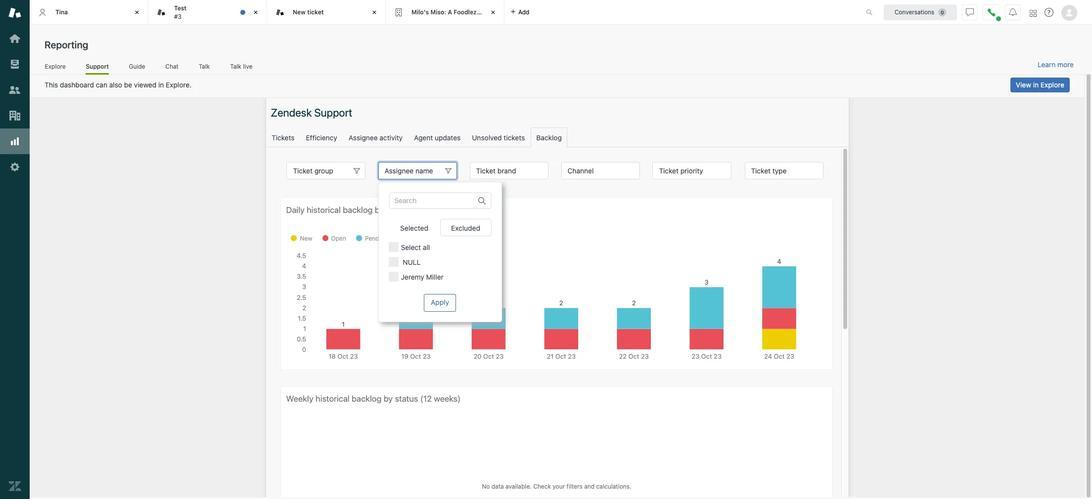 Task type: vqa. For each thing, say whether or not it's contained in the screenshot.
THE FILTERS at the right top of the page
no



Task type: locate. For each thing, give the bounding box(es) containing it.
close image
[[370, 7, 380, 17], [489, 7, 498, 17]]

close image inside tab
[[251, 7, 261, 17]]

talk left 'live'
[[230, 63, 241, 70]]

#3
[[174, 13, 182, 20]]

tab containing test
[[148, 0, 267, 25]]

1 talk from the left
[[199, 63, 210, 70]]

in right view
[[1034, 81, 1039, 89]]

viewed
[[134, 81, 157, 89]]

chat link
[[165, 63, 179, 73]]

views image
[[8, 58, 21, 71]]

talk for talk
[[199, 63, 210, 70]]

1 close image from the left
[[370, 7, 380, 17]]

close image inside milo's miso: a foodlez subsidiary tab
[[489, 7, 498, 17]]

miso:
[[431, 8, 447, 16]]

1 horizontal spatial explore
[[1041, 81, 1065, 89]]

explore up this
[[45, 63, 66, 70]]

2 in from the left
[[1034, 81, 1039, 89]]

milo's
[[412, 8, 429, 16]]

explore
[[45, 63, 66, 70], [1041, 81, 1065, 89]]

talk link
[[199, 63, 210, 73]]

2 talk from the left
[[230, 63, 241, 70]]

0 horizontal spatial talk
[[199, 63, 210, 70]]

new ticket
[[293, 8, 324, 16]]

1 vertical spatial explore
[[1041, 81, 1065, 89]]

1 horizontal spatial in
[[1034, 81, 1039, 89]]

in right viewed
[[158, 81, 164, 89]]

foodlez
[[454, 8, 477, 16]]

1 close image from the left
[[132, 7, 142, 17]]

get help image
[[1045, 8, 1054, 17]]

close image left add dropdown button
[[489, 7, 498, 17]]

explore down "learn more" link
[[1041, 81, 1065, 89]]

in
[[158, 81, 164, 89], [1034, 81, 1039, 89]]

0 horizontal spatial in
[[158, 81, 164, 89]]

tina tab
[[30, 0, 148, 25]]

view in explore
[[1017, 81, 1065, 89]]

1 horizontal spatial talk
[[230, 63, 241, 70]]

2 close image from the left
[[251, 7, 261, 17]]

guide
[[129, 63, 145, 70]]

add
[[519, 8, 530, 16]]

milo's miso: a foodlez subsidiary tab
[[386, 0, 510, 25]]

get started image
[[8, 32, 21, 45]]

0 horizontal spatial close image
[[132, 7, 142, 17]]

talk
[[199, 63, 210, 70], [230, 63, 241, 70]]

close image
[[132, 7, 142, 17], [251, 7, 261, 17]]

explore inside button
[[1041, 81, 1065, 89]]

new ticket tab
[[267, 0, 386, 25]]

tab
[[148, 0, 267, 25]]

close image inside new ticket tab
[[370, 7, 380, 17]]

customers image
[[8, 84, 21, 97]]

1 horizontal spatial close image
[[489, 7, 498, 17]]

1 horizontal spatial close image
[[251, 7, 261, 17]]

conversations button
[[885, 4, 958, 20]]

0 horizontal spatial close image
[[370, 7, 380, 17]]

close image left new
[[251, 7, 261, 17]]

subsidiary
[[479, 8, 510, 16]]

zendesk products image
[[1031, 10, 1037, 17]]

dashboard
[[60, 81, 94, 89]]

test
[[174, 5, 187, 12]]

button displays agent's chat status as invisible. image
[[967, 8, 975, 16]]

live
[[243, 63, 253, 70]]

close image left milo's
[[370, 7, 380, 17]]

learn more
[[1038, 60, 1075, 69]]

0 horizontal spatial explore
[[45, 63, 66, 70]]

chat
[[165, 63, 179, 70]]

close image left #3
[[132, 7, 142, 17]]

2 close image from the left
[[489, 7, 498, 17]]

talk right chat
[[199, 63, 210, 70]]



Task type: describe. For each thing, give the bounding box(es) containing it.
more
[[1058, 60, 1075, 69]]

can
[[96, 81, 107, 89]]

reporting image
[[8, 135, 21, 148]]

view in explore button
[[1011, 78, 1071, 93]]

guide link
[[129, 63, 146, 73]]

close image for new ticket
[[370, 7, 380, 17]]

talk for talk live
[[230, 63, 241, 70]]

in inside view in explore button
[[1034, 81, 1039, 89]]

view
[[1017, 81, 1032, 89]]

0 vertical spatial explore
[[45, 63, 66, 70]]

admin image
[[8, 161, 21, 174]]

explore link
[[45, 63, 66, 73]]

a
[[448, 8, 452, 16]]

ticket
[[307, 8, 324, 16]]

1 in from the left
[[158, 81, 164, 89]]

reporting
[[45, 39, 88, 50]]

close image inside the "tina" tab
[[132, 7, 142, 17]]

learn
[[1038, 60, 1056, 69]]

be
[[124, 81, 132, 89]]

close image for milo's miso: a foodlez subsidiary
[[489, 7, 498, 17]]

this
[[45, 81, 58, 89]]

zendesk image
[[8, 481, 21, 493]]

tabs tab list
[[30, 0, 856, 25]]

zendesk support image
[[8, 6, 21, 19]]

organizations image
[[8, 109, 21, 122]]

talk live
[[230, 63, 253, 70]]

conversations
[[895, 8, 935, 16]]

also
[[109, 81, 122, 89]]

milo's miso: a foodlez subsidiary
[[412, 8, 510, 16]]

add button
[[505, 0, 536, 24]]

talk live link
[[230, 63, 253, 73]]

this dashboard can also be viewed in explore.
[[45, 81, 192, 89]]

test #3
[[174, 5, 187, 20]]

new
[[293, 8, 306, 16]]

notifications image
[[1010, 8, 1018, 16]]

main element
[[0, 0, 30, 500]]

learn more link
[[1038, 60, 1075, 69]]

tina
[[55, 8, 68, 16]]

explore.
[[166, 81, 192, 89]]

support
[[86, 63, 109, 70]]

support link
[[86, 63, 109, 75]]



